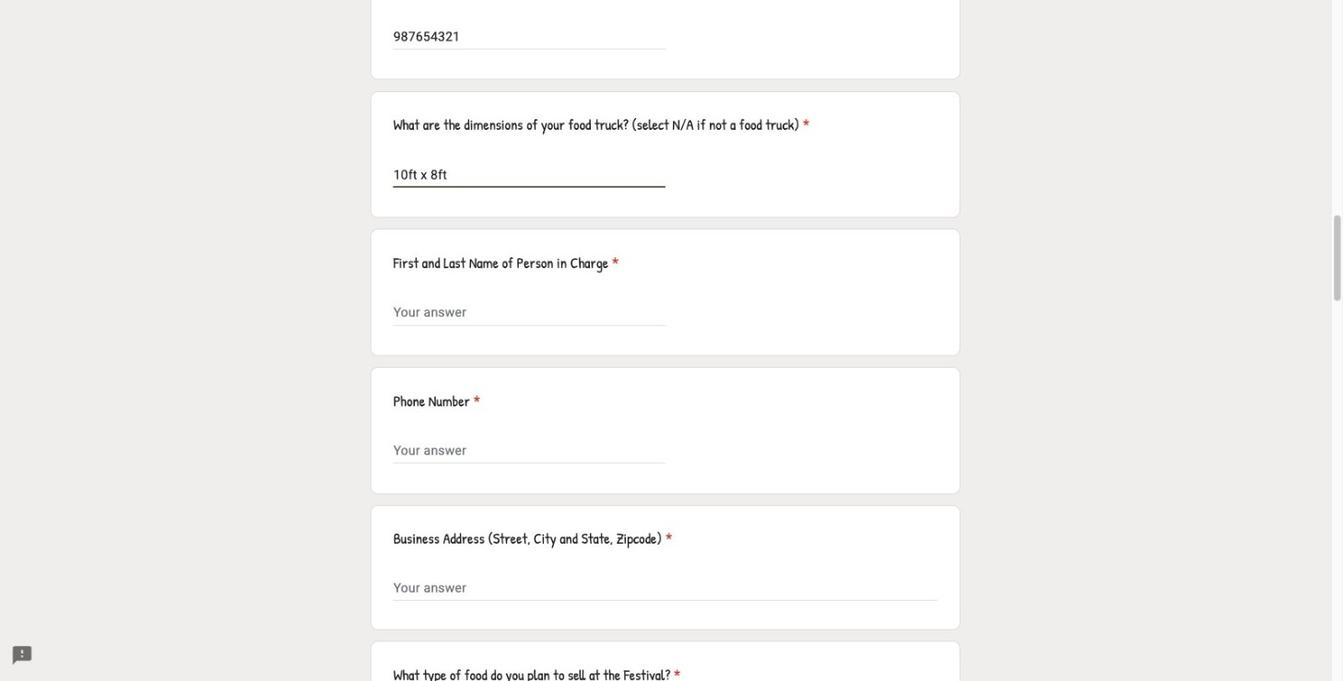 Task type: vqa. For each thing, say whether or not it's contained in the screenshot.
1st heading from the top of the page
yes



Task type: locate. For each thing, give the bounding box(es) containing it.
4 heading from the top
[[393, 528, 672, 550]]

None text field
[[393, 26, 665, 48]]

5 heading from the top
[[393, 664, 681, 681]]

heading
[[393, 114, 810, 136], [393, 252, 619, 274], [393, 390, 480, 412], [393, 528, 672, 550], [393, 664, 681, 681]]

None text field
[[393, 164, 665, 186], [393, 302, 665, 324], [393, 440, 665, 462], [393, 164, 665, 186], [393, 302, 665, 324], [393, 440, 665, 462]]

required question element
[[799, 114, 810, 136], [608, 252, 619, 274], [470, 390, 480, 412], [662, 528, 672, 550], [670, 664, 681, 681]]



Task type: describe. For each thing, give the bounding box(es) containing it.
report a problem to google image
[[11, 645, 33, 667]]

1 heading from the top
[[393, 114, 810, 136]]

3 heading from the top
[[393, 390, 480, 412]]

2 heading from the top
[[393, 252, 619, 274]]

Your answer text field
[[393, 578, 937, 600]]



